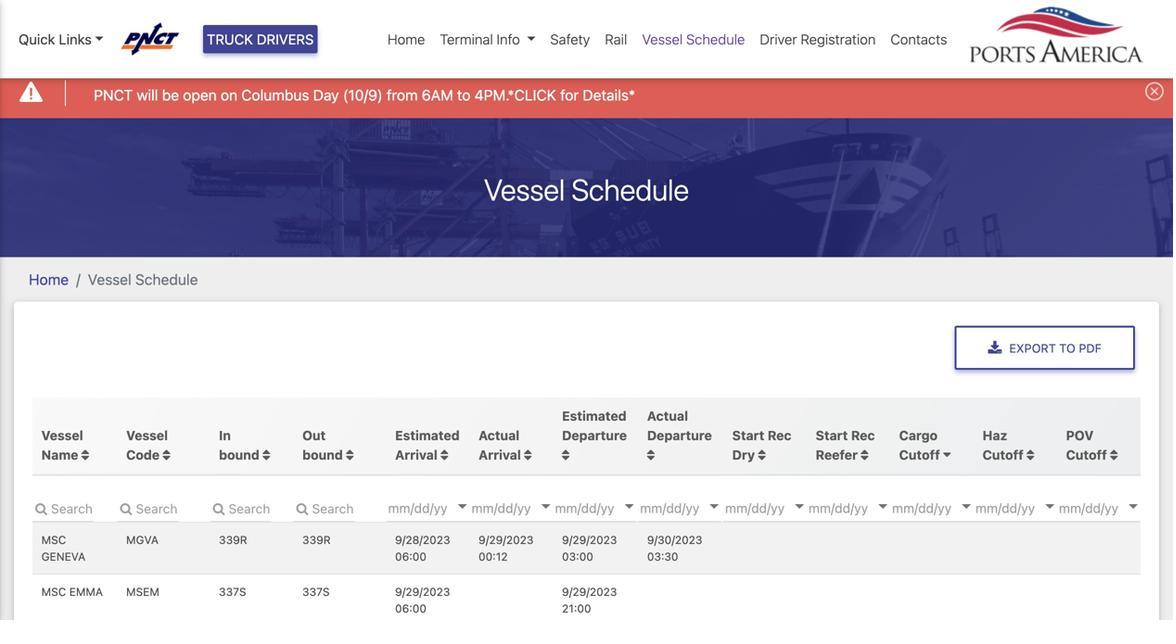 Task type: locate. For each thing, give the bounding box(es) containing it.
9/29/2023 21:00
[[562, 586, 617, 615]]

msc up geneva
[[41, 534, 66, 547]]

pnct
[[94, 86, 133, 104]]

departure left actual departure
[[562, 428, 627, 443]]

for
[[560, 86, 579, 104]]

bound down out
[[302, 448, 343, 463]]

actual departure
[[647, 409, 712, 443]]

1 open calendar image from the left
[[710, 504, 719, 509]]

arrival right estimated arrival
[[479, 448, 521, 463]]

rec up reefer
[[851, 428, 875, 443]]

339r
[[219, 534, 247, 547], [302, 534, 331, 547]]

1 msc from the top
[[41, 534, 66, 547]]

out bound
[[302, 428, 346, 463]]

export
[[1009, 341, 1056, 355]]

dry
[[732, 448, 755, 463]]

departure
[[562, 428, 627, 443], [647, 428, 712, 443]]

1 horizontal spatial 337s
[[302, 586, 330, 599]]

mm/dd/yy field down haz cutoff
[[974, 494, 1085, 522]]

pov cutoff
[[1066, 428, 1107, 463]]

cutoff down cargo
[[899, 448, 940, 463]]

actual inside actual arrival
[[479, 428, 520, 443]]

vessel inside vessel schedule link
[[642, 31, 683, 47]]

0 horizontal spatial arrival
[[395, 448, 438, 463]]

9/29/2023
[[479, 534, 534, 547], [562, 534, 617, 547], [395, 586, 450, 599], [562, 586, 617, 599]]

0 vertical spatial estimated
[[562, 409, 627, 424]]

open calendar image for 3rd mm/dd/yy 'field' from left
[[878, 504, 888, 509]]

export to pdf link
[[955, 326, 1135, 370]]

bound down in
[[219, 448, 259, 463]]

2 horizontal spatial open calendar image
[[962, 504, 971, 509]]

actual for actual departure
[[647, 409, 688, 424]]

9/29/2023 down 9/28/2023 06:00
[[395, 586, 450, 599]]

0 vertical spatial home
[[388, 31, 425, 47]]

2 open calendar image from the left
[[1045, 504, 1055, 509]]

estimated for departure
[[562, 409, 627, 424]]

truck drivers link
[[203, 25, 317, 53]]

1 horizontal spatial home link
[[380, 21, 433, 57]]

msem
[[126, 586, 159, 599]]

9/29/2023 up 00:12 at bottom left
[[479, 534, 534, 547]]

06:00 inside 9/28/2023 06:00
[[395, 550, 427, 563]]

terminal info
[[440, 31, 520, 47]]

0 horizontal spatial home
[[29, 271, 69, 288]]

estimated left actual departure
[[562, 409, 627, 424]]

open calendar image
[[710, 504, 719, 509], [795, 504, 804, 509], [962, 504, 971, 509]]

start rec dry
[[732, 428, 791, 463]]

4 mm/dd/yy field from the left
[[890, 494, 1002, 522]]

06:00 down 9/28/2023
[[395, 550, 427, 563]]

1 horizontal spatial departure
[[647, 428, 712, 443]]

0 horizontal spatial 337s
[[219, 586, 246, 599]]

9/29/2023 for 00:12
[[479, 534, 534, 547]]

06:00 for 9/29/2023 06:00
[[395, 602, 427, 615]]

arrival inside estimated arrival
[[395, 448, 438, 463]]

1 horizontal spatial actual
[[647, 409, 688, 424]]

start up reefer
[[816, 428, 848, 443]]

2 vertical spatial vessel schedule
[[88, 271, 198, 288]]

1 vertical spatial estimated
[[395, 428, 460, 443]]

00:12
[[479, 550, 508, 563]]

open
[[183, 86, 217, 104]]

2 rec from the left
[[851, 428, 875, 443]]

3 cutoff from the left
[[1066, 448, 1107, 463]]

1 337s from the left
[[219, 586, 246, 599]]

msc for msc geneva
[[41, 534, 66, 547]]

0 horizontal spatial actual
[[479, 428, 520, 443]]

9/29/2023 03:00
[[562, 534, 617, 563]]

reefer
[[816, 448, 858, 463]]

1 vertical spatial vessel schedule
[[484, 172, 689, 207]]

0 vertical spatial 06:00
[[395, 550, 427, 563]]

mm/dd/yy field down reefer
[[807, 494, 918, 522]]

1 vertical spatial msc
[[41, 586, 66, 599]]

geneva
[[41, 550, 85, 563]]

06:00 for 9/28/2023 06:00
[[395, 550, 427, 563]]

0 horizontal spatial start
[[732, 428, 764, 443]]

1 bound from the left
[[219, 448, 259, 463]]

1 horizontal spatial 339r
[[302, 534, 331, 547]]

from
[[387, 86, 418, 104]]

bound inside 'in bound'
[[219, 448, 259, 463]]

safety
[[550, 31, 590, 47]]

departure for estimated
[[562, 428, 627, 443]]

mm/dd/yy field down pov cutoff
[[1057, 494, 1168, 522]]

3 open calendar image from the left
[[962, 504, 971, 509]]

1 horizontal spatial home
[[388, 31, 425, 47]]

None field
[[32, 494, 94, 522], [117, 494, 178, 522], [210, 494, 271, 522], [293, 494, 355, 522], [32, 494, 94, 522], [117, 494, 178, 522], [210, 494, 271, 522], [293, 494, 355, 522]]

2 339r from the left
[[302, 534, 331, 547]]

mm/dd/yy field down dry
[[723, 494, 835, 522]]

2 cutoff from the left
[[983, 448, 1024, 463]]

rec inside start rec reefer
[[851, 428, 875, 443]]

driver registration link
[[752, 21, 883, 57]]

arrival left actual arrival on the left bottom of the page
[[395, 448, 438, 463]]

(10/9)
[[343, 86, 383, 104]]

1 vertical spatial schedule
[[571, 172, 689, 207]]

open calendar image
[[878, 504, 888, 509], [1045, 504, 1055, 509], [1129, 504, 1138, 509]]

rec for start rec dry
[[768, 428, 791, 443]]

mm/dd/yy field
[[638, 494, 750, 522], [723, 494, 835, 522], [807, 494, 918, 522], [890, 494, 1002, 522], [974, 494, 1085, 522], [1057, 494, 1168, 522]]

1 horizontal spatial arrival
[[479, 448, 521, 463]]

open calendar image for second mm/dd/yy 'field' from the left
[[795, 504, 804, 509]]

0 horizontal spatial estimated
[[395, 428, 460, 443]]

2 departure from the left
[[647, 428, 712, 443]]

download image
[[988, 341, 1002, 356]]

3 mm/dd/yy field from the left
[[807, 494, 918, 522]]

2 337s from the left
[[302, 586, 330, 599]]

actual inside actual departure
[[647, 409, 688, 424]]

1 horizontal spatial cutoff
[[983, 448, 1024, 463]]

0 horizontal spatial departure
[[562, 428, 627, 443]]

21:00
[[562, 602, 591, 615]]

0 horizontal spatial cutoff
[[899, 448, 940, 463]]

0 horizontal spatial bound
[[219, 448, 259, 463]]

actual right estimated arrival
[[479, 428, 520, 443]]

pnct will be open on columbus day (10/9) from 6am to 4pm.*click for details*
[[94, 86, 635, 104]]

cargo
[[899, 428, 938, 443]]

337s
[[219, 586, 246, 599], [302, 586, 330, 599]]

open calendar image for 3rd mm/dd/yy 'field' from the right
[[962, 504, 971, 509]]

arrival
[[395, 448, 438, 463], [479, 448, 521, 463]]

1 horizontal spatial open calendar image
[[795, 504, 804, 509]]

actual
[[647, 409, 688, 424], [479, 428, 520, 443]]

bound inside out bound
[[302, 448, 343, 463]]

start
[[732, 428, 764, 443], [816, 428, 848, 443]]

msc left emma
[[41, 586, 66, 599]]

pnct will be open on columbus day (10/9) from 6am to 4pm.*click for details* link
[[94, 84, 635, 106]]

9/29/2023 up the 03:00
[[562, 534, 617, 547]]

2 start from the left
[[816, 428, 848, 443]]

rec for start rec reefer
[[851, 428, 875, 443]]

estimated
[[562, 409, 627, 424], [395, 428, 460, 443]]

06:00
[[395, 550, 427, 563], [395, 602, 427, 615]]

9/28/2023
[[395, 534, 450, 547]]

start inside start rec reefer
[[816, 428, 848, 443]]

schedule inside vessel schedule link
[[686, 31, 745, 47]]

1 06:00 from the top
[[395, 550, 427, 563]]

6 mm/dd/yy field from the left
[[1057, 494, 1168, 522]]

arrival for estimated arrival
[[395, 448, 438, 463]]

vessel schedule
[[642, 31, 745, 47], [484, 172, 689, 207], [88, 271, 198, 288]]

truck
[[207, 31, 253, 47]]

9/29/2023 for 03:00
[[562, 534, 617, 547]]

0 vertical spatial msc
[[41, 534, 66, 547]]

0 horizontal spatial 339r
[[219, 534, 247, 547]]

estimated inside estimated departure
[[562, 409, 627, 424]]

departure left start rec dry
[[647, 428, 712, 443]]

bound
[[219, 448, 259, 463], [302, 448, 343, 463]]

0 horizontal spatial home link
[[29, 271, 69, 288]]

2 06:00 from the top
[[395, 602, 427, 615]]

1 start from the left
[[732, 428, 764, 443]]

start up dry
[[732, 428, 764, 443]]

msc inside msc geneva
[[41, 534, 66, 547]]

cutoff
[[899, 448, 940, 463], [983, 448, 1024, 463], [1066, 448, 1107, 463]]

1 horizontal spatial open calendar image
[[1045, 504, 1055, 509]]

mgva
[[126, 534, 158, 547]]

1 horizontal spatial estimated
[[562, 409, 627, 424]]

06:00 inside 9/29/2023 06:00
[[395, 602, 427, 615]]

0 vertical spatial vessel schedule
[[642, 31, 745, 47]]

be
[[162, 86, 179, 104]]

2 horizontal spatial open calendar image
[[1129, 504, 1138, 509]]

on
[[221, 86, 237, 104]]

1 rec from the left
[[768, 428, 791, 443]]

1 cutoff from the left
[[899, 448, 940, 463]]

cutoff down pov
[[1066, 448, 1107, 463]]

9/29/2023 up the 21:00
[[562, 586, 617, 599]]

start inside start rec dry
[[732, 428, 764, 443]]

cutoff down haz
[[983, 448, 1024, 463]]

0 horizontal spatial open calendar image
[[710, 504, 719, 509]]

schedule
[[686, 31, 745, 47], [571, 172, 689, 207], [135, 271, 198, 288]]

06:00 down 9/28/2023 06:00
[[395, 602, 427, 615]]

start for dry
[[732, 428, 764, 443]]

2 vertical spatial schedule
[[135, 271, 198, 288]]

2 arrival from the left
[[479, 448, 521, 463]]

rec left start rec reefer
[[768, 428, 791, 443]]

1 arrival from the left
[[395, 448, 438, 463]]

1 horizontal spatial bound
[[302, 448, 343, 463]]

2 msc from the top
[[41, 586, 66, 599]]

1 open calendar image from the left
[[878, 504, 888, 509]]

1 horizontal spatial rec
[[851, 428, 875, 443]]

0 vertical spatial actual
[[647, 409, 688, 424]]

1 departure from the left
[[562, 428, 627, 443]]

1 horizontal spatial start
[[816, 428, 848, 443]]

home inside 'link'
[[388, 31, 425, 47]]

links
[[59, 31, 92, 47]]

mm/dd/yy field down the 'cargo cutoff'
[[890, 494, 1002, 522]]

cargo cutoff
[[899, 428, 940, 463]]

1 vertical spatial home
[[29, 271, 69, 288]]

rec inside start rec dry
[[768, 428, 791, 443]]

home
[[388, 31, 425, 47], [29, 271, 69, 288]]

home link
[[380, 21, 433, 57], [29, 271, 69, 288]]

1 vertical spatial actual
[[479, 428, 520, 443]]

arrival for actual arrival
[[479, 448, 521, 463]]

1 vertical spatial home link
[[29, 271, 69, 288]]

rec
[[768, 428, 791, 443], [851, 428, 875, 443]]

will
[[137, 86, 158, 104]]

vessel
[[642, 31, 683, 47], [484, 172, 565, 207], [88, 271, 131, 288], [41, 428, 83, 443], [126, 428, 168, 443]]

terminal
[[440, 31, 493, 47]]

2 horizontal spatial cutoff
[[1066, 448, 1107, 463]]

2 open calendar image from the left
[[795, 504, 804, 509]]

3 open calendar image from the left
[[1129, 504, 1138, 509]]

cutoff for pov
[[1066, 448, 1107, 463]]

mm/dd/yy field up the 9/30/2023
[[638, 494, 750, 522]]

in bound
[[219, 428, 263, 463]]

9/29/2023 06:00
[[395, 586, 450, 615]]

msc
[[41, 534, 66, 547], [41, 586, 66, 599]]

estimated left actual arrival on the left bottom of the page
[[395, 428, 460, 443]]

0 vertical spatial schedule
[[686, 31, 745, 47]]

2 bound from the left
[[302, 448, 343, 463]]

1 vertical spatial 06:00
[[395, 602, 427, 615]]

actual right estimated departure
[[647, 409, 688, 424]]

quick links
[[19, 31, 92, 47]]

open calendar image for 5th mm/dd/yy 'field' from the left
[[1045, 504, 1055, 509]]

0 horizontal spatial open calendar image
[[878, 504, 888, 509]]

estimated for arrival
[[395, 428, 460, 443]]

cutoff for cargo
[[899, 448, 940, 463]]

0 horizontal spatial rec
[[768, 428, 791, 443]]



Task type: vqa. For each thing, say whether or not it's contained in the screenshot.
2nd "completed" from the bottom of the page
no



Task type: describe. For each thing, give the bounding box(es) containing it.
registration
[[801, 31, 876, 47]]

03:00
[[562, 550, 593, 563]]

rail link
[[598, 21, 635, 57]]

haz
[[983, 428, 1007, 443]]

2 mm/dd/yy field from the left
[[723, 494, 835, 522]]

estimated arrival
[[395, 428, 460, 463]]

1 339r from the left
[[219, 534, 247, 547]]

9/29/2023 for 06:00
[[395, 586, 450, 599]]

vessel name
[[41, 428, 83, 463]]

contacts
[[891, 31, 947, 47]]

4pm.*click
[[474, 86, 556, 104]]

msc for msc emma
[[41, 586, 66, 599]]

open calendar image for 1st mm/dd/yy 'field' from left
[[710, 504, 719, 509]]

vessel code
[[126, 428, 168, 463]]

pov
[[1066, 428, 1094, 443]]

emma
[[69, 586, 103, 599]]

terminal info link
[[433, 21, 543, 57]]

driver registration
[[760, 31, 876, 47]]

9/29/2023 for 21:00
[[562, 586, 617, 599]]

actual for actual arrival
[[479, 428, 520, 443]]

departure for actual
[[647, 428, 712, 443]]

pnct will be open on columbus day (10/9) from 6am to 4pm.*click for details* alert
[[0, 68, 1173, 118]]

details*
[[583, 86, 635, 104]]

bound for in
[[219, 448, 259, 463]]

info
[[497, 31, 520, 47]]

9/28/2023 06:00
[[395, 534, 450, 563]]

out
[[302, 428, 326, 443]]

columbus
[[241, 86, 309, 104]]

vessel schedule link
[[635, 21, 752, 57]]

drivers
[[257, 31, 314, 47]]

actual arrival
[[479, 428, 521, 463]]

start for reefer
[[816, 428, 848, 443]]

estimated departure
[[562, 409, 627, 443]]

pdf
[[1079, 341, 1102, 355]]

name
[[41, 448, 78, 463]]

contacts link
[[883, 21, 955, 57]]

9/30/2023
[[647, 534, 702, 547]]

code
[[126, 448, 160, 463]]

9/29/2023 00:12
[[479, 534, 534, 563]]

9/30/2023 03:30
[[647, 534, 702, 563]]

0 vertical spatial home link
[[380, 21, 433, 57]]

cutoff for haz
[[983, 448, 1024, 463]]

rail
[[605, 31, 627, 47]]

in
[[219, 428, 231, 443]]

driver
[[760, 31, 797, 47]]

haz cutoff
[[983, 428, 1024, 463]]

bound for out
[[302, 448, 343, 463]]

safety link
[[543, 21, 598, 57]]

1 mm/dd/yy field from the left
[[638, 494, 750, 522]]

to
[[1059, 341, 1076, 355]]

start rec reefer
[[816, 428, 875, 463]]

msc geneva
[[41, 534, 85, 563]]

quick links link
[[19, 29, 104, 50]]

msc emma
[[41, 586, 103, 599]]

5 mm/dd/yy field from the left
[[974, 494, 1085, 522]]

export to pdf
[[1009, 341, 1102, 355]]

quick
[[19, 31, 55, 47]]

truck drivers
[[207, 31, 314, 47]]

03:30
[[647, 550, 678, 563]]

day
[[313, 86, 339, 104]]

close image
[[1145, 82, 1164, 100]]

to
[[457, 86, 471, 104]]

6am
[[422, 86, 453, 104]]

open calendar image for sixth mm/dd/yy 'field' from left
[[1129, 504, 1138, 509]]



